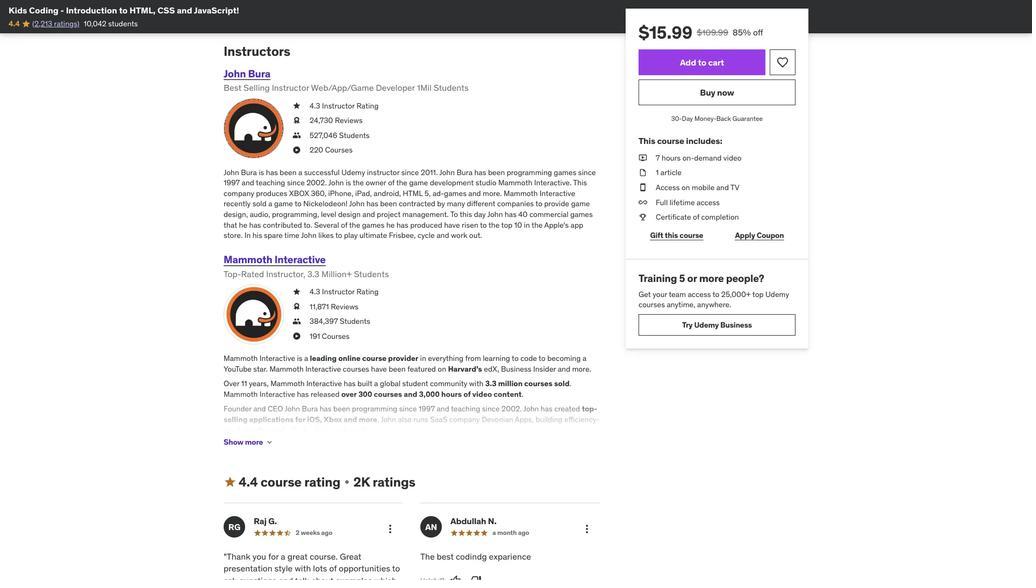 Task type: vqa. For each thing, say whether or not it's contained in the screenshot.
html
yes



Task type: locate. For each thing, give the bounding box(es) containing it.
xsmall image for certificate of completion
[[639, 212, 647, 223]]

technology
[[293, 426, 330, 435]]

0 vertical spatial 4.4
[[9, 19, 20, 28]]

. up created
[[570, 379, 571, 389]]

has
[[266, 168, 278, 177], [474, 168, 486, 177], [366, 199, 378, 209], [505, 210, 517, 219], [249, 220, 261, 230], [397, 220, 408, 230], [344, 379, 356, 389], [297, 390, 309, 399], [320, 405, 332, 414], [541, 405, 553, 414]]

try udemy business
[[682, 320, 752, 330]]

you
[[252, 552, 266, 563]]

rg
[[228, 522, 240, 533]]

for right you
[[268, 552, 279, 563]]

instructor right selling at top left
[[272, 83, 309, 94]]

teaching up produces
[[256, 178, 285, 188]]

access down or
[[688, 289, 711, 299]]

. down million
[[522, 390, 523, 399]]

1 vertical spatial 4.3
[[310, 287, 320, 297]]

to down day
[[480, 220, 487, 230]]

he up in
[[239, 220, 247, 230]]

0 horizontal spatial more.
[[483, 189, 502, 198]]

instructor
[[272, 83, 309, 94], [322, 101, 355, 111], [322, 287, 355, 297]]

2 horizontal spatial for
[[295, 415, 305, 425]]

0 vertical spatial hours
[[662, 153, 681, 163]]

and up workers at left
[[344, 415, 357, 425]]

to up 'anywhere.'
[[713, 289, 719, 299]]

bura inside john bura best selling instructor web/app/game developer 1mil students
[[248, 67, 270, 80]]

1 4.3 from the top
[[310, 101, 320, 111]]

2 ago from the left
[[518, 529, 529, 538]]

ratings)
[[54, 19, 79, 28]]

to.
[[304, 220, 312, 230]]

in up featured
[[420, 354, 426, 364]]

0 horizontal spatial .
[[377, 415, 379, 425]]

(2,213
[[32, 19, 52, 28]]

programming
[[507, 168, 552, 177], [352, 405, 397, 414]]

0 vertical spatial teaching
[[256, 178, 285, 188]]

in inside john bura is has been a successful udemy instructor since 2011. john bura has been programming games since 1997 and teaching since 2002. john is the owner of the game development studio mammoth interactive. this company produces xbox 360, iphone, ipad, android, html 5, ad-games and more. mammoth interactive recently sold a game to nickelodeon! john has been contracted by many different companies to provide game design, audio, programming, level design and project management. to this day john has 40 commercial games that he has contributed to. several of the games he has produced have risen to the top 10 in the apple's app store. in his spare time john likes to play ultimate frisbee, cycle and work out.
[[524, 220, 530, 230]]

0 vertical spatial 1997
[[224, 178, 240, 188]]

rating up 11,871 reviews
[[356, 287, 379, 297]]

has up 'frisbee,'
[[397, 220, 408, 230]]

1 ago from the left
[[321, 529, 332, 538]]

1 horizontal spatial with
[[469, 379, 483, 389]]

released
[[311, 390, 339, 399]]

game up html
[[409, 178, 428, 188]]

since up xbox
[[287, 178, 305, 188]]

has inside . mammoth interactive has released
[[297, 390, 309, 399]]

0 vertical spatial for
[[295, 415, 305, 425]]

training 5 or more people? get your team access to 25,000+ top udemy courses anytime, anywhere.
[[639, 272, 789, 310]]

1 horizontal spatial 4.4
[[239, 475, 258, 491]]

courses down 527,046 students
[[325, 146, 353, 155]]

students inside 'mammoth interactive top-rated instructor, 3.3 million+ students'
[[354, 269, 389, 280]]

0 vertical spatial video
[[723, 153, 742, 163]]

featured
[[407, 364, 436, 374]]

1 vertical spatial courses
[[322, 332, 350, 341]]

have up global
[[371, 364, 387, 374]]

john up apps,
[[523, 405, 539, 414]]

interactive up provide
[[540, 189, 575, 198]]

4.3 up 11,871
[[310, 287, 320, 297]]

for down 'applications'
[[282, 426, 291, 435]]

"thank
[[224, 552, 250, 563]]

xsmall image for access on mobile and tv
[[639, 182, 647, 193]]

for inside top- selling applications for ios, xbox and more
[[295, 415, 305, 425]]

0 horizontal spatial have
[[371, 364, 387, 374]]

360,
[[311, 189, 326, 198]]

sold up audio,
[[252, 199, 267, 209]]

1 horizontal spatial sold
[[554, 379, 570, 389]]

for inside . john also runs saas company devonian apps, building efficiency- minded software for technology workers like you.
[[282, 426, 291, 435]]

of right lots
[[329, 564, 337, 575]]

of inside "thank you for a great course. great presentation style with lots of opportunities to ask questions and talk about  examples whi
[[329, 564, 337, 575]]

more inside button
[[245, 438, 263, 447]]

john up recently
[[224, 168, 239, 177]]

1 horizontal spatial on
[[682, 183, 690, 192]]

anytime,
[[667, 300, 695, 310]]

more. down becoming
[[572, 364, 591, 374]]

1 horizontal spatial udemy
[[694, 320, 719, 330]]

0 vertical spatial on
[[682, 183, 690, 192]]

bura up ios,
[[302, 405, 318, 414]]

a up style
[[281, 552, 285, 563]]

1 horizontal spatial hours
[[662, 153, 681, 163]]

xsmall image for 527,046 students
[[292, 130, 301, 141]]

0 vertical spatial access
[[697, 197, 720, 207]]

xsmall image for 220 courses
[[292, 145, 301, 156]]

presentation
[[224, 564, 272, 575]]

interactive.
[[534, 178, 572, 188]]

1 vertical spatial on
[[438, 364, 446, 374]]

0 vertical spatial rating
[[356, 101, 379, 111]]

191
[[310, 332, 320, 341]]

with up talk
[[295, 564, 311, 575]]

more inside top- selling applications for ios, xbox and more
[[359, 415, 377, 425]]

a right becoming
[[583, 354, 587, 364]]

cart
[[708, 57, 724, 68]]

10,042
[[84, 19, 106, 28]]

have down to
[[444, 220, 460, 230]]

top down people? on the right of the page
[[752, 289, 764, 299]]

0 vertical spatial business
[[720, 320, 752, 330]]

since up also
[[399, 405, 417, 414]]

the
[[420, 552, 435, 563]]

1 horizontal spatial programming
[[507, 168, 552, 177]]

1 horizontal spatial teaching
[[451, 405, 480, 414]]

1 horizontal spatial for
[[282, 426, 291, 435]]

4.4 for 4.4
[[9, 19, 20, 28]]

a inside "thank you for a great course. great presentation style with lots of opportunities to ask questions and talk about  examples whi
[[281, 552, 285, 563]]

to inside button
[[698, 57, 706, 68]]

1 horizontal spatial this
[[639, 135, 655, 146]]

2 horizontal spatial .
[[570, 379, 571, 389]]

1 vertical spatial 4.4
[[239, 475, 258, 491]]

. inside . mammoth interactive has released
[[570, 379, 571, 389]]

over
[[224, 379, 239, 389]]

4.3 instructor rating for john bura
[[310, 101, 379, 111]]

1 vertical spatial 2002.
[[502, 405, 522, 414]]

minded
[[224, 426, 249, 435]]

reviews up 527,046 students
[[335, 116, 363, 126]]

instructor up 24,730 reviews
[[322, 101, 355, 111]]

reviews for bura
[[335, 116, 363, 126]]

2 vertical spatial instructor
[[322, 287, 355, 297]]

4.3 instructor rating for mammoth interactive
[[310, 287, 379, 297]]

company inside john bura is has been a successful udemy instructor since 2011. john bura has been programming games since 1997 and teaching since 2002. john is the owner of the game development studio mammoth interactive. this company produces xbox 360, iphone, ipad, android, html 5, ad-games and more. mammoth interactive recently sold a game to nickelodeon! john has been contracted by many different companies to provide game design, audio, programming, level design and project management. to this day john has 40 commercial games that he has contributed to. several of the games he has produced have risen to the top 10 in the apple's app store. in his spare time john likes to play ultimate frisbee, cycle and work out.
[[224, 189, 254, 198]]

john up you.
[[381, 415, 396, 425]]

on down everything
[[438, 364, 446, 374]]

g.
[[268, 516, 277, 527]]

0 horizontal spatial on
[[438, 364, 446, 374]]

bura up 'development' on the left top of page
[[457, 168, 473, 177]]

xsmall image for full lifetime access
[[639, 197, 647, 208]]

this up risen
[[460, 210, 472, 219]]

4.3
[[310, 101, 320, 111], [310, 287, 320, 297]]

has up studio
[[474, 168, 486, 177]]

0 vertical spatial this
[[639, 135, 655, 146]]

0 vertical spatial 4.3
[[310, 101, 320, 111]]

0 vertical spatial 2002.
[[307, 178, 327, 188]]

1 vertical spatial teaching
[[451, 405, 480, 414]]

1 vertical spatial this
[[573, 178, 587, 188]]

1 vertical spatial video
[[472, 390, 492, 399]]

a month ago
[[492, 529, 529, 538]]

1 vertical spatial with
[[295, 564, 311, 575]]

is up iphone,
[[346, 178, 351, 188]]

0 vertical spatial instructor
[[272, 83, 309, 94]]

40
[[518, 210, 528, 219]]

many
[[447, 199, 465, 209]]

n.
[[488, 516, 497, 527]]

mammoth interactive link
[[224, 254, 326, 266]]

courses
[[639, 300, 665, 310], [343, 364, 369, 374], [524, 379, 553, 389], [374, 390, 402, 399]]

applications
[[249, 415, 294, 425]]

0 horizontal spatial with
[[295, 564, 311, 575]]

students right 1mil
[[434, 83, 469, 94]]

1 vertical spatial 3.3
[[485, 379, 496, 389]]

1 horizontal spatial ago
[[518, 529, 529, 538]]

1 vertical spatial this
[[665, 230, 678, 240]]

xsmall image left 191
[[292, 331, 301, 342]]

efficiency-
[[564, 415, 600, 425]]

udemy inside john bura is has been a successful udemy instructor since 2011. john bura has been programming games since 1997 and teaching since 2002. john is the owner of the game development studio mammoth interactive. this company produces xbox 360, iphone, ipad, android, html 5, ad-games and more. mammoth interactive recently sold a game to nickelodeon! john has been contracted by many different companies to provide game design, audio, programming, level design and project management. to this day john has 40 commercial games that he has contributed to. several of the games he has produced have risen to the top 10 in the apple's app store. in his spare time john likes to play ultimate frisbee, cycle and work out.
[[342, 168, 365, 177]]

edx,
[[484, 364, 499, 374]]

xsmall image for 191 courses
[[292, 331, 301, 342]]

0 horizontal spatial programming
[[352, 405, 397, 414]]

4.3 for bura
[[310, 101, 320, 111]]

has down "ipad,"
[[366, 199, 378, 209]]

1 vertical spatial udemy
[[766, 289, 789, 299]]

3.3 down edx,
[[485, 379, 496, 389]]

0 vertical spatial courses
[[325, 146, 353, 155]]

html,
[[130, 5, 156, 16]]

he
[[239, 220, 247, 230], [386, 220, 395, 230]]

john bura is has been a successful udemy instructor since 2011. john bura has been programming games since 1997 and teaching since 2002. john is the owner of the game development studio mammoth interactive. this company produces xbox 360, iphone, ipad, android, html 5, ad-games and more. mammoth interactive recently sold a game to nickelodeon! john has been contracted by many different companies to provide game design, audio, programming, level design and project management. to this day john has 40 commercial games that he has contributed to. several of the games he has produced have risen to the top 10 in the apple's app store. in his spare time john likes to play ultimate frisbee, cycle and work out.
[[224, 168, 596, 241]]

games
[[554, 168, 576, 177], [444, 189, 467, 198], [570, 210, 593, 219], [362, 220, 385, 230]]

courses down online
[[343, 364, 369, 374]]

add to cart
[[680, 57, 724, 68]]

udemy right 25,000+
[[766, 289, 789, 299]]

0 horizontal spatial sold
[[252, 199, 267, 209]]

2 horizontal spatial is
[[346, 178, 351, 188]]

introduction
[[66, 5, 117, 16]]

the up play
[[349, 220, 360, 230]]

udemy up "ipad,"
[[342, 168, 365, 177]]

add to cart button
[[639, 49, 765, 75]]

0 vertical spatial sold
[[252, 199, 267, 209]]

design
[[338, 210, 361, 219]]

company right saas
[[449, 415, 480, 425]]

3.3 left million+
[[307, 269, 319, 280]]

0 vertical spatial reviews
[[335, 116, 363, 126]]

and inside top- selling applications for ios, xbox and more
[[344, 415, 357, 425]]

courses inside "training 5 or more people? get your team access to 25,000+ top udemy courses anytime, anywhere."
[[639, 300, 665, 310]]

1 vertical spatial hours
[[441, 390, 462, 399]]

0 horizontal spatial 2002.
[[307, 178, 327, 188]]

more up like at the left bottom
[[359, 415, 377, 425]]

ipad,
[[355, 189, 372, 198]]

1 vertical spatial company
[[449, 415, 480, 425]]

1 vertical spatial have
[[371, 364, 387, 374]]

1 horizontal spatial company
[[449, 415, 480, 425]]

courses down get
[[639, 300, 665, 310]]

0 horizontal spatial top
[[501, 220, 512, 230]]

1 vertical spatial top
[[752, 289, 764, 299]]

with down harvard's
[[469, 379, 483, 389]]

bura up selling at top left
[[248, 67, 270, 80]]

and
[[177, 5, 192, 16], [242, 178, 254, 188], [716, 183, 729, 192], [468, 189, 481, 198], [362, 210, 375, 219], [437, 231, 449, 241], [558, 364, 570, 374], [404, 390, 417, 399], [253, 405, 266, 414], [437, 405, 449, 414], [344, 415, 357, 425], [279, 576, 293, 581]]

4.3 instructor rating up 24,730 reviews
[[310, 101, 379, 111]]

1997 up the runs
[[419, 405, 435, 414]]

xsmall image inside show more button
[[265, 439, 274, 447]]

reviews for interactive
[[331, 302, 359, 312]]

0 vertical spatial in
[[524, 220, 530, 230]]

different
[[467, 199, 495, 209]]

saas
[[430, 415, 448, 425]]

0 vertical spatial with
[[469, 379, 483, 389]]

this
[[639, 135, 655, 146], [573, 178, 587, 188]]

rating
[[304, 475, 341, 491]]

. inside . john also runs saas company devonian apps, building efficiency- minded software for technology workers like you.
[[377, 415, 379, 425]]

and down becoming
[[558, 364, 570, 374]]

2 4.3 instructor rating from the top
[[310, 287, 379, 297]]

abdullah n.
[[450, 516, 497, 527]]

1 vertical spatial business
[[501, 364, 531, 374]]

ago
[[321, 529, 332, 538], [518, 529, 529, 538]]

4.4 for 4.4 course rating
[[239, 475, 258, 491]]

video left content
[[472, 390, 492, 399]]

0 horizontal spatial video
[[472, 390, 492, 399]]

0 vertical spatial company
[[224, 189, 254, 198]]

hours down community
[[441, 390, 462, 399]]

youtube
[[224, 364, 252, 374]]

instructor for bura
[[322, 101, 355, 111]]

students
[[108, 19, 138, 28]]

2 he from the left
[[386, 220, 395, 230]]

0 vertical spatial more
[[699, 272, 724, 285]]

1 vertical spatial access
[[688, 289, 711, 299]]

you.
[[374, 426, 388, 435]]

2002. down content
[[502, 405, 522, 414]]

1 horizontal spatial have
[[444, 220, 460, 230]]

now
[[717, 87, 734, 98]]

level
[[321, 210, 336, 219]]

0 horizontal spatial he
[[239, 220, 247, 230]]

weeks
[[301, 529, 320, 538]]

more right or
[[699, 272, 724, 285]]

building
[[536, 415, 563, 425]]

xsmall image
[[292, 101, 301, 111], [292, 116, 301, 126], [292, 145, 301, 156], [639, 197, 647, 208], [639, 212, 647, 223], [292, 302, 301, 312], [265, 439, 274, 447]]

company inside . john also runs saas company devonian apps, building efficiency- minded software for technology workers like you.
[[449, 415, 480, 425]]

1 horizontal spatial he
[[386, 220, 395, 230]]

0 vertical spatial 4.3 instructor rating
[[310, 101, 379, 111]]

2 vertical spatial is
[[297, 354, 302, 364]]

0 horizontal spatial this
[[460, 210, 472, 219]]

more. down studio
[[483, 189, 502, 198]]

85%
[[733, 27, 751, 38]]

instructor,
[[266, 269, 305, 280]]

1 horizontal spatial .
[[522, 390, 523, 399]]

1 vertical spatial programming
[[352, 405, 397, 414]]

have inside the in everything from learning to code to becoming a youtube star. mammoth interactive courses have been featured on
[[371, 364, 387, 374]]

community
[[430, 379, 467, 389]]

interactive up instructor,
[[275, 254, 326, 266]]

programming up interactive. on the top of the page
[[507, 168, 552, 177]]

apple's
[[544, 220, 569, 230]]

1 horizontal spatial game
[[409, 178, 428, 188]]

lifetime
[[670, 197, 695, 207]]

0 horizontal spatial for
[[268, 552, 279, 563]]

mark review by abdullah n. as helpful image
[[450, 576, 461, 581]]

2002.
[[307, 178, 327, 188], [502, 405, 522, 414]]

1 vertical spatial 1997
[[419, 405, 435, 414]]

7 hours on-demand video
[[656, 153, 742, 163]]

course up 7
[[657, 135, 684, 146]]

ceo
[[268, 405, 283, 414]]

has left the released
[[297, 390, 309, 399]]

0 vertical spatial .
[[570, 379, 571, 389]]

4.3 for interactive
[[310, 287, 320, 297]]

students inside john bura best selling instructor web/app/game developer 1mil students
[[434, 83, 469, 94]]

of down full lifetime access
[[693, 212, 699, 222]]

video right demand
[[723, 153, 742, 163]]

a up xbox
[[298, 168, 302, 177]]

1 horizontal spatial is
[[297, 354, 302, 364]]

1 vertical spatial 4.3 instructor rating
[[310, 287, 379, 297]]

1 vertical spatial reviews
[[331, 302, 359, 312]]

has up building
[[541, 405, 553, 414]]

0 vertical spatial this
[[460, 210, 472, 219]]

instructor for interactive
[[322, 287, 355, 297]]

since up html
[[401, 168, 419, 177]]

top inside john bura is has been a successful udemy instructor since 2011. john bura has been programming games since 1997 and teaching since 2002. john is the owner of the game development studio mammoth interactive. this company produces xbox 360, iphone, ipad, android, html 5, ad-games and more. mammoth interactive recently sold a game to nickelodeon! john has been contracted by many different companies to provide game design, audio, programming, level design and project management. to this day john has 40 commercial games that he has contributed to. several of the games he has produced have risen to the top 10 in the apple's app store. in his spare time john likes to play ultimate frisbee, cycle and work out.
[[501, 220, 512, 230]]

xsmall image
[[292, 130, 301, 141], [639, 153, 647, 163], [639, 167, 647, 178], [639, 182, 647, 193], [292, 287, 301, 297], [292, 317, 301, 327], [292, 331, 301, 342], [343, 479, 351, 487]]

mobile
[[692, 183, 715, 192]]

0 horizontal spatial more
[[245, 438, 263, 447]]

instructor up 11,871 reviews
[[322, 287, 355, 297]]

includes:
[[686, 135, 722, 146]]

for
[[295, 415, 305, 425], [282, 426, 291, 435], [268, 552, 279, 563]]

for left ios,
[[295, 415, 305, 425]]

0 vertical spatial udemy
[[342, 168, 365, 177]]

your
[[653, 289, 667, 299]]

courses for john bura
[[325, 146, 353, 155]]

1 horizontal spatial top
[[752, 289, 764, 299]]

also
[[398, 415, 412, 425]]

hours
[[662, 153, 681, 163], [441, 390, 462, 399]]

founder
[[224, 405, 252, 414]]

is left leading
[[297, 354, 302, 364]]

student
[[402, 379, 428, 389]]

2 rating from the top
[[356, 287, 379, 297]]

mammoth inside 'mammoth interactive top-rated instructor, 3.3 million+ students'
[[224, 254, 272, 266]]

4.4 right "medium" icon
[[239, 475, 258, 491]]

xsmall image for 24,730 reviews
[[292, 116, 301, 126]]

4.3 instructor rating up 11,871 reviews
[[310, 287, 379, 297]]

1 vertical spatial rating
[[356, 287, 379, 297]]

selling
[[224, 415, 248, 425]]

programming inside john bura is has been a successful udemy instructor since 2011. john bura has been programming games since 1997 and teaching since 2002. john is the owner of the game development studio mammoth interactive. this company produces xbox 360, iphone, ipad, android, html 5, ad-games and more. mammoth interactive recently sold a game to nickelodeon! john has been contracted by many different companies to provide game design, audio, programming, level design and project management. to this day john has 40 commercial games that he has contributed to. several of the games he has produced have risen to the top 10 in the apple's app store. in his spare time john likes to play ultimate frisbee, cycle and work out.
[[507, 168, 552, 177]]

buy now
[[700, 87, 734, 98]]

interactive up the released
[[306, 379, 342, 389]]

game up app in the top of the page
[[571, 199, 590, 209]]

interactive inside . mammoth interactive has released
[[260, 390, 295, 399]]

cycle
[[418, 231, 435, 241]]

1 horizontal spatial more
[[359, 415, 377, 425]]

2k
[[353, 475, 370, 491]]

a down n.
[[492, 529, 496, 538]]

xsmall image down instructor,
[[292, 287, 301, 297]]

2 4.3 from the top
[[310, 287, 320, 297]]

has up over
[[344, 379, 356, 389]]

0 horizontal spatial is
[[259, 168, 264, 177]]

0 horizontal spatial in
[[420, 354, 426, 364]]

show more button
[[224, 432, 274, 454]]

and inside "thank you for a great course. great presentation style with lots of opportunities to ask questions and talk about  examples whi
[[279, 576, 293, 581]]

2 vertical spatial for
[[268, 552, 279, 563]]

1 horizontal spatial 1997
[[419, 405, 435, 414]]

reviews up the 384,397 students
[[331, 302, 359, 312]]

completion
[[701, 212, 739, 222]]

by
[[437, 199, 445, 209]]

2 vertical spatial .
[[377, 415, 379, 425]]

day
[[682, 114, 693, 123]]

1 horizontal spatial business
[[720, 320, 752, 330]]

this
[[460, 210, 472, 219], [665, 230, 678, 240]]

0 horizontal spatial 1997
[[224, 178, 240, 188]]

additional actions for review by raj g. image
[[384, 523, 397, 536]]

show more
[[224, 438, 263, 447]]

0 horizontal spatial game
[[274, 199, 293, 209]]

1 horizontal spatial 2002.
[[502, 405, 522, 414]]

john bura best selling instructor web/app/game developer 1mil students
[[224, 67, 469, 94]]

ago for a
[[321, 529, 332, 538]]

contracted
[[399, 199, 435, 209]]

successful
[[304, 168, 340, 177]]

in inside the in everything from learning to code to becoming a youtube star. mammoth interactive courses have been featured on
[[420, 354, 426, 364]]

money-
[[695, 114, 716, 123]]

1 rating from the top
[[356, 101, 379, 111]]

1 4.3 instructor rating from the top
[[310, 101, 379, 111]]

4.4 down kids
[[9, 19, 20, 28]]

mammoth inside . mammoth interactive has released
[[224, 390, 258, 399]]



Task type: describe. For each thing, give the bounding box(es) containing it.
xsmall image left 2k at left bottom
[[343, 479, 351, 487]]

wishlist image
[[776, 56, 789, 69]]

harvard's edx, business insider and more.
[[448, 364, 591, 374]]

1 vertical spatial sold
[[554, 379, 570, 389]]

like
[[360, 426, 372, 435]]

. mammoth interactive has released
[[224, 379, 571, 399]]

xsmall image for 11,871 reviews
[[292, 302, 301, 312]]

questions
[[239, 576, 277, 581]]

and right css
[[177, 5, 192, 16]]

coding
[[29, 5, 59, 16]]

. john also runs saas company devonian apps, building efficiency- minded software for technology workers like you.
[[224, 415, 600, 435]]

10,042 students
[[84, 19, 138, 28]]

3,000
[[419, 390, 440, 399]]

courses for mammoth interactive
[[322, 332, 350, 341]]

xbox
[[324, 415, 342, 425]]

a left leading
[[304, 354, 308, 364]]

$15.99 $109.99 85% off
[[639, 22, 763, 43]]

gift this course
[[650, 230, 703, 240]]

students down 24,730 reviews
[[339, 131, 370, 140]]

to inside "thank you for a great course. great presentation style with lots of opportunities to ask questions and talk about  examples whi
[[392, 564, 400, 575]]

interactive up star.
[[260, 354, 295, 364]]

gift this course link
[[639, 225, 715, 246]]

1997 inside john bura is has been a successful udemy instructor since 2011. john bura has been programming games since 1997 and teaching since 2002. john is the owner of the game development studio mammoth interactive. this company produces xbox 360, iphone, ipad, android, html 5, ad-games and more. mammoth interactive recently sold a game to nickelodeon! john has been contracted by many different companies to provide game design, audio, programming, level design and project management. to this day john has 40 commercial games that he has contributed to. several of the games he has produced have risen to the top 10 in the apple's app store. in his spare time john likes to play ultimate frisbee, cycle and work out.
[[224, 178, 240, 188]]

xsmall image for 7 hours on-demand video
[[639, 153, 647, 163]]

a down produces
[[268, 199, 272, 209]]

teaching inside john bura is has been a successful udemy instructor since 2011. john bura has been programming games since 1997 and teaching since 2002. john is the owner of the game development studio mammoth interactive. this company produces xbox 360, iphone, ipad, android, html 5, ad-games and more. mammoth interactive recently sold a game to nickelodeon! john has been contracted by many different companies to provide game design, audio, programming, level design and project management. to this day john has 40 commercial games that he has contributed to. several of the games he has produced have risen to the top 10 in the apple's app store. in his spare time john likes to play ultimate frisbee, cycle and work out.
[[256, 178, 285, 188]]

access on mobile and tv
[[656, 183, 739, 192]]

more. inside john bura is has been a successful udemy instructor since 2011. john bura has been programming games since 1997 and teaching since 2002. john is the owner of the game development studio mammoth interactive. this company produces xbox 360, iphone, ipad, android, html 5, ad-games and more. mammoth interactive recently sold a game to nickelodeon! john has been contracted by many different companies to provide game design, audio, programming, level design and project management. to this day john has 40 commercial games that he has contributed to. several of the games he has produced have risen to the top 10 in the apple's app store. in his spare time john likes to play ultimate frisbee, cycle and work out.
[[483, 189, 502, 198]]

xsmall image for 4.3 instructor rating
[[292, 287, 301, 297]]

1 vertical spatial more.
[[572, 364, 591, 374]]

full
[[656, 197, 668, 207]]

rating for bura
[[356, 101, 379, 111]]

million
[[498, 379, 523, 389]]

an
[[425, 522, 437, 533]]

work
[[451, 231, 467, 241]]

11
[[241, 379, 247, 389]]

1 he from the left
[[239, 220, 247, 230]]

and left ceo
[[253, 405, 266, 414]]

students down 11,871 reviews
[[340, 317, 370, 327]]

top inside "training 5 or more people? get your team access to 25,000+ top udemy courses anytime, anywhere."
[[752, 289, 764, 299]]

games up app in the top of the page
[[570, 210, 593, 219]]

john down "ipad,"
[[349, 199, 365, 209]]

recently
[[224, 199, 251, 209]]

css
[[157, 5, 175, 16]]

to up harvard's edx, business insider and more. on the bottom
[[512, 354, 519, 364]]

games up ultimate
[[362, 220, 385, 230]]

xsmall image for 384,397 students
[[292, 317, 301, 327]]

javascript!
[[194, 5, 239, 16]]

1 vertical spatial .
[[522, 390, 523, 399]]

1 horizontal spatial video
[[723, 153, 742, 163]]

online
[[338, 354, 361, 364]]

mammoth interactive image
[[224, 285, 284, 345]]

instructors
[[224, 43, 290, 59]]

to up insider
[[539, 354, 546, 364]]

and left tv
[[716, 183, 729, 192]]

sold inside john bura is has been a successful udemy instructor since 2011. john bura has been programming games since 1997 and teaching since 2002. john is the owner of the game development studio mammoth interactive. this company produces xbox 360, iphone, ipad, android, html 5, ad-games and more. mammoth interactive recently sold a game to nickelodeon! john has been contracted by many different companies to provide game design, audio, programming, level design and project management. to this day john has 40 commercial games that he has contributed to. several of the games he has produced have risen to the top 10 in the apple's app store. in his spare time john likes to play ultimate frisbee, cycle and work out.
[[252, 199, 267, 209]]

xsmall image for 1 article
[[639, 167, 647, 178]]

interactive inside john bura is has been a successful udemy instructor since 2011. john bura has been programming games since 1997 and teaching since 2002. john is the owner of the game development studio mammoth interactive. this company produces xbox 360, iphone, ipad, android, html 5, ad-games and more. mammoth interactive recently sold a game to nickelodeon! john has been contracted by many different companies to provide game design, audio, programming, level design and project management. to this day john has 40 commercial games that he has contributed to. several of the games he has produced have risen to the top 10 in the apple's app store. in his spare time john likes to play ultimate frisbee, cycle and work out.
[[540, 189, 575, 198]]

project
[[377, 210, 401, 219]]

0 horizontal spatial hours
[[441, 390, 462, 399]]

medium image
[[224, 476, 237, 489]]

bura up produces
[[241, 168, 257, 177]]

built
[[358, 379, 372, 389]]

to up students on the left
[[119, 5, 128, 16]]

time
[[284, 231, 299, 241]]

2k ratings
[[353, 475, 416, 491]]

11,871
[[310, 302, 329, 312]]

mammoth interactive top-rated instructor, 3.3 million+ students
[[224, 254, 389, 280]]

play
[[344, 231, 358, 241]]

udemy inside "training 5 or more people? get your team access to 25,000+ top udemy courses anytime, anywhere."
[[766, 289, 789, 299]]

courses inside the in everything from learning to code to becoming a youtube star. mammoth interactive courses have been featured on
[[343, 364, 369, 374]]

games up many
[[444, 189, 467, 198]]

off
[[753, 27, 763, 38]]

to down xbox
[[295, 199, 302, 209]]

11,871 reviews
[[310, 302, 359, 312]]

or
[[687, 272, 697, 285]]

. for 3.3 million courses sold
[[570, 379, 571, 389]]

2011. john
[[421, 168, 455, 177]]

$15.99
[[639, 22, 693, 43]]

john up iphone,
[[328, 178, 344, 188]]

is for been
[[259, 168, 264, 177]]

app
[[571, 220, 583, 230]]

in everything from learning to code to becoming a youtube star. mammoth interactive courses have been featured on
[[224, 354, 587, 374]]

buy
[[700, 87, 715, 98]]

access inside "training 5 or more people? get your team access to 25,000+ top udemy courses anytime, anywhere."
[[688, 289, 711, 299]]

and down student
[[404, 390, 417, 399]]

business for udemy
[[720, 320, 752, 330]]

the down the commercial at the top right of the page
[[532, 220, 543, 230]]

courses down global
[[374, 390, 402, 399]]

3.3 inside 'mammoth interactive top-rated instructor, 3.3 million+ students'
[[307, 269, 319, 280]]

risen
[[462, 220, 478, 230]]

10
[[514, 220, 522, 230]]

with inside "thank you for a great course. great presentation style with lots of opportunities to ask questions and talk about  examples whi
[[295, 564, 311, 575]]

apply
[[735, 230, 755, 240]]

1 vertical spatial is
[[346, 178, 351, 188]]

of down design
[[341, 220, 347, 230]]

the right risen
[[489, 220, 500, 230]]

the up "ipad,"
[[353, 178, 364, 188]]

becoming
[[547, 354, 581, 364]]

xbox
[[289, 189, 309, 198]]

business for edx,
[[501, 364, 531, 374]]

store.
[[224, 231, 243, 241]]

have inside john bura is has been a successful udemy instructor since 2011. john bura has been programming games since 1997 and teaching since 2002. john is the owner of the game development studio mammoth interactive. this company produces xbox 360, iphone, ipad, android, html 5, ad-games and more. mammoth interactive recently sold a game to nickelodeon! john has been contracted by many different companies to provide game design, audio, programming, level design and project management. to this day john has 40 commercial games that he has contributed to. several of the games he has produced have risen to the top 10 in the apple's app store. in his spare time john likes to play ultimate frisbee, cycle and work out.
[[444, 220, 460, 230]]

john bura link
[[224, 67, 270, 80]]

the best codindg exparience
[[420, 552, 531, 563]]

has up xbox
[[320, 405, 332, 414]]

and up different
[[468, 189, 481, 198]]

games up interactive. on the top of the page
[[554, 168, 576, 177]]

30-day money-back guarantee
[[671, 114, 763, 123]]

on inside the in everything from learning to code to becoming a youtube star. mammoth interactive courses have been featured on
[[438, 364, 446, 374]]

ago for exparience
[[518, 529, 529, 538]]

a inside the in everything from learning to code to becoming a youtube star. mammoth interactive courses have been featured on
[[583, 354, 587, 364]]

more inside "training 5 or more people? get your team access to 25,000+ top udemy courses anytime, anywhere."
[[699, 272, 724, 285]]

2 weeks ago
[[296, 529, 332, 538]]

this inside john bura is has been a successful udemy instructor since 2011. john bura has been programming games since 1997 and teaching since 2002. john is the owner of the game development studio mammoth interactive. this company produces xbox 360, iphone, ipad, android, html 5, ad-games and more. mammoth interactive recently sold a game to nickelodeon! john has been contracted by many different companies to provide game design, audio, programming, level design and project management. to this day john has 40 commercial games that he has contributed to. several of the games he has produced have risen to the top 10 in the apple's app store. in his spare time john likes to play ultimate frisbee, cycle and work out.
[[573, 178, 587, 188]]

star.
[[253, 364, 268, 374]]

of up android,
[[388, 178, 395, 188]]

developer
[[376, 83, 415, 94]]

john right day
[[487, 210, 503, 219]]

1 horizontal spatial this
[[665, 230, 678, 240]]

xsmall image for 4.3 instructor rating
[[292, 101, 301, 111]]

over
[[341, 390, 357, 399]]

from
[[465, 354, 481, 364]]

and left work
[[437, 231, 449, 241]]

of down community
[[463, 390, 471, 399]]

interactive inside the in everything from learning to code to becoming a youtube star. mammoth interactive courses have been featured on
[[305, 364, 341, 374]]

for inside "thank you for a great course. great presentation style with lots of opportunities to ask questions and talk about  examples whi
[[268, 552, 279, 563]]

code
[[520, 354, 537, 364]]

a right "built"
[[374, 379, 378, 389]]

course up g.
[[261, 475, 302, 491]]

exparience
[[489, 552, 531, 563]]

interactive inside 'mammoth interactive top-rated instructor, 3.3 million+ students'
[[275, 254, 326, 266]]

and up saas
[[437, 405, 449, 414]]

frisbee,
[[389, 231, 416, 241]]

the up html
[[396, 178, 407, 188]]

mark review by abdullah n. as unhelpful image
[[471, 576, 481, 581]]

has down companies
[[505, 210, 517, 219]]

been inside the in everything from learning to code to becoming a youtube star. mammoth interactive courses have been featured on
[[389, 364, 406, 374]]

about
[[311, 576, 334, 581]]

codindg
[[456, 552, 487, 563]]

buy now button
[[639, 80, 796, 105]]

opportunities
[[339, 564, 390, 575]]

2002. inside john bura is has been a successful udemy instructor since 2011. john bura has been programming games since 1997 and teaching since 2002. john is the owner of the game development studio mammoth interactive. this company produces xbox 360, iphone, ipad, android, html 5, ad-games and more. mammoth interactive recently sold a game to nickelodeon! john has been contracted by many different companies to provide game design, audio, programming, level design and project management. to this day john has 40 commercial games that he has contributed to. several of the games he has produced have risen to the top 10 in the apple's app store. in his spare time john likes to play ultimate frisbee, cycle and work out.
[[307, 178, 327, 188]]

to up the commercial at the top right of the page
[[536, 199, 542, 209]]

1 horizontal spatial 3.3
[[485, 379, 496, 389]]

john right ceo
[[285, 405, 300, 414]]

that
[[224, 220, 237, 230]]

best
[[224, 83, 241, 94]]

rated
[[241, 269, 264, 280]]

2 horizontal spatial game
[[571, 199, 590, 209]]

john inside . john also runs saas company devonian apps, building efficiency- minded software for technology workers like you.
[[381, 415, 396, 425]]

top- selling applications for ios, xbox and more
[[224, 405, 597, 425]]

content
[[494, 390, 522, 399]]

to left play
[[335, 231, 342, 241]]

created
[[554, 405, 580, 414]]

course down the certificate of completion
[[680, 230, 703, 240]]

provider
[[388, 354, 418, 364]]

since up devonian
[[482, 405, 500, 414]]

programming,
[[272, 210, 319, 219]]

-
[[60, 5, 64, 16]]

apply coupon button
[[724, 225, 796, 246]]

has up produces
[[266, 168, 278, 177]]

get
[[639, 289, 651, 299]]

john inside john bura best selling instructor web/app/game developer 1mil students
[[224, 67, 246, 80]]

rating for interactive
[[356, 287, 379, 297]]

since up app in the top of the page
[[578, 168, 596, 177]]

courses down insider
[[524, 379, 553, 389]]

additional actions for review by abdullah n. image
[[581, 523, 593, 536]]

7
[[656, 153, 660, 163]]

and up recently
[[242, 178, 254, 188]]

. for top- selling applications for ios, xbox and more
[[377, 415, 379, 425]]

john bura image
[[224, 99, 284, 159]]

is for leading
[[297, 354, 302, 364]]

coupon
[[757, 230, 784, 240]]

and right design
[[362, 210, 375, 219]]

john down to. at top
[[301, 231, 317, 241]]

2 vertical spatial udemy
[[694, 320, 719, 330]]

everything
[[428, 354, 463, 364]]

abdullah
[[450, 516, 486, 527]]

course right online
[[362, 354, 387, 364]]

to inside "training 5 or more people? get your team access to 25,000+ top udemy courses anytime, anywhere."
[[713, 289, 719, 299]]

mammoth inside the in everything from learning to code to becoming a youtube star. mammoth interactive courses have been featured on
[[270, 364, 304, 374]]

add
[[680, 57, 696, 68]]

android,
[[374, 189, 401, 198]]

has up his
[[249, 220, 261, 230]]

this inside john bura is has been a successful udemy instructor since 2011. john bura has been programming games since 1997 and teaching since 2002. john is the owner of the game development studio mammoth interactive. this company produces xbox 360, iphone, ipad, android, html 5, ad-games and more. mammoth interactive recently sold a game to nickelodeon! john has been contracted by many different companies to provide game design, audio, programming, level design and project management. to this day john has 40 commercial games that he has contributed to. several of the games he has produced have risen to the top 10 in the apple's app store. in his spare time john likes to play ultimate frisbee, cycle and work out.
[[460, 210, 472, 219]]

instructor inside john bura best selling instructor web/app/game developer 1mil students
[[272, 83, 309, 94]]



